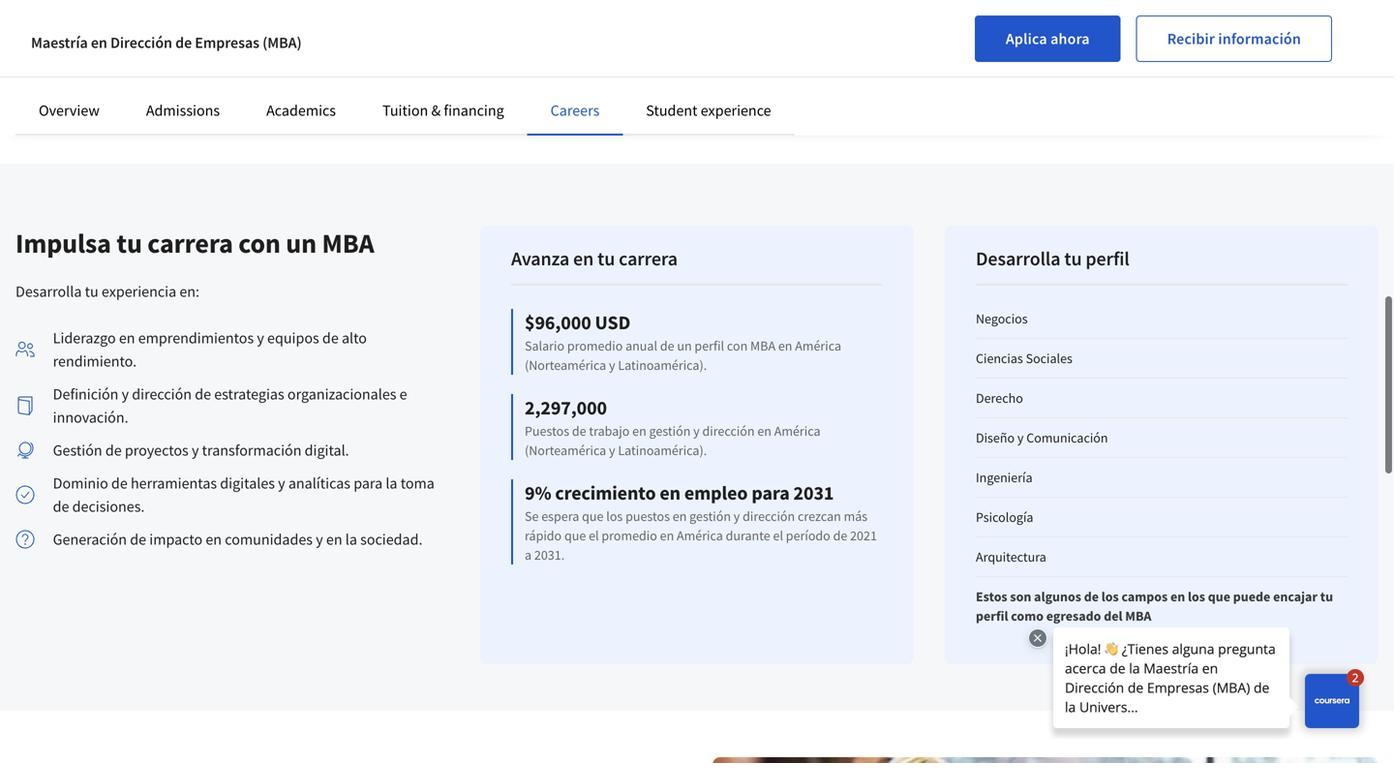 Task type: vqa. For each thing, say whether or not it's contained in the screenshot.
the Academics
yes



Task type: locate. For each thing, give the bounding box(es) containing it.
latinoamérica). inside 2,297,000 puestos de trabajo en gestión y dirección en américa (norteamérica y latinoamérica).
[[618, 442, 707, 459]]

1 horizontal spatial del
[[1104, 607, 1123, 625]]

0 horizontal spatial desarrolla
[[15, 282, 82, 301]]

1 vertical spatial acceso
[[52, 65, 96, 84]]

1 vertical spatial desarrolla
[[15, 282, 82, 301]]

se
[[525, 507, 539, 525]]

gestión right the trabajo
[[649, 422, 691, 440]]

(norteamérica down puestos
[[525, 442, 607, 459]]

psicología
[[976, 508, 1034, 526]]

1 acceso from the top
[[52, 17, 96, 37]]

departamento
[[114, 17, 207, 37]]

gestión inside 2,297,000 puestos de trabajo en gestión y dirección en américa (norteamérica y latinoamérica).
[[649, 422, 691, 440]]

1 horizontal spatial mba
[[751, 337, 776, 354]]

los left campos
[[1102, 588, 1119, 605]]

2 latinoamérica). from the top
[[618, 442, 707, 459]]

al right the maestría
[[99, 17, 111, 37]]

un right anual
[[677, 337, 692, 354]]

1 vertical spatial dirección
[[703, 422, 755, 440]]

con
[[102, 111, 126, 131], [238, 226, 281, 260], [727, 337, 748, 354]]

avanza en tu carrera
[[511, 246, 678, 271]]

para inside 9% crecimiento en empleo para 2031 se espera que los puestos en gestión y dirección crezcan más rápido que el promedio en américa durante el período de 2021 a 2031.
[[752, 481, 790, 505]]

dirección
[[110, 33, 172, 52]]

1 horizontal spatial el
[[773, 527, 784, 544]]

0 horizontal spatial para
[[354, 474, 383, 493]]

para inside dominio de herramientas digitales y analíticas para la toma de decisiones.
[[354, 474, 383, 493]]

1 vertical spatial (norteamérica
[[525, 442, 607, 459]]

0 horizontal spatial carrera
[[147, 226, 233, 260]]

y right digitales
[[278, 474, 285, 493]]

ingeniería
[[976, 469, 1033, 486]]

0 horizontal spatial los
[[607, 507, 623, 525]]

el left período
[[773, 527, 784, 544]]

de right anual
[[660, 337, 675, 354]]

la inside dominio de herramientas digitales y analíticas para la toma de decisiones.
[[386, 474, 398, 493]]

de inside 2,297,000 puestos de trabajo en gestión y dirección en américa (norteamérica y latinoamérica).
[[572, 422, 586, 440]]

1 vertical spatial la
[[346, 530, 357, 549]]

acceso for acceso a eventos de actualización, vinculación y capacitación como conferencias, seminarios, workshops, charlas con líderes y referentes del mercado global
[[52, 65, 96, 84]]

dirección up durante
[[743, 507, 795, 525]]

0 vertical spatial acceso
[[52, 17, 96, 37]]

1 horizontal spatial desarrolla
[[976, 246, 1061, 271]]

para left 2031
[[752, 481, 790, 505]]

los right campos
[[1188, 588, 1206, 605]]

y up durante
[[734, 507, 740, 525]]

el down crecimiento
[[589, 527, 599, 544]]

1 vertical spatial américa
[[775, 422, 821, 440]]

&
[[431, 101, 441, 120]]

promedio
[[567, 337, 623, 354], [602, 527, 657, 544]]

0 vertical spatial (norteamérica
[[525, 356, 607, 374]]

y
[[292, 17, 299, 37], [354, 65, 361, 84], [175, 111, 182, 131], [257, 328, 264, 348], [609, 356, 616, 374], [122, 384, 129, 404], [694, 422, 700, 440], [1018, 429, 1024, 446], [192, 441, 199, 460], [609, 442, 616, 459], [278, 474, 285, 493], [734, 507, 740, 525], [316, 530, 323, 549]]

rendimiento.
[[53, 352, 137, 371]]

1 horizontal spatial un
[[677, 337, 692, 354]]

como
[[137, 88, 174, 108], [1011, 607, 1044, 625]]

mba inside $96,000 usd salario promedio anual de un perfil con mba en américa (norteamérica y latinoamérica).
[[751, 337, 776, 354]]

de down 2,297,000 on the bottom of the page
[[572, 422, 586, 440]]

1 vertical spatial un
[[677, 337, 692, 354]]

acceso
[[52, 17, 96, 37], [52, 65, 96, 84]]

dominio
[[53, 474, 108, 493]]

0 horizontal spatial del
[[254, 111, 274, 131]]

correo
[[1159, 0, 1201, 8]]

maestría
[[31, 33, 88, 52]]

de up egresado
[[1084, 588, 1099, 605]]

2 vertical spatial con
[[727, 337, 748, 354]]

los down crecimiento
[[607, 507, 623, 525]]

9%
[[525, 481, 552, 505]]

usd
[[595, 310, 631, 335]]

sociales
[[1026, 350, 1073, 367]]

digitales
[[220, 474, 275, 493]]

empresas
[[195, 33, 260, 52]]

definición
[[53, 384, 119, 404]]

en
[[91, 33, 107, 52], [573, 246, 594, 271], [119, 328, 135, 348], [779, 337, 793, 354], [633, 422, 647, 440], [758, 422, 772, 440], [660, 481, 681, 505], [673, 507, 687, 525], [660, 527, 674, 544], [206, 530, 222, 549], [326, 530, 342, 549], [1171, 588, 1186, 605]]

student experience link
[[646, 101, 771, 120]]

0 vertical spatial dirección
[[132, 384, 192, 404]]

al
[[1144, 0, 1156, 8], [99, 17, 111, 37]]

al left correo at the top right of the page
[[1144, 0, 1156, 8]]

2 horizontal spatial mba
[[1126, 607, 1152, 625]]

1 vertical spatial gestión
[[690, 507, 731, 525]]

y right definición
[[122, 384, 129, 404]]

durante
[[726, 527, 771, 544]]

0 horizontal spatial como
[[137, 88, 174, 108]]

impacto
[[149, 530, 203, 549]]

1 vertical spatial como
[[1011, 607, 1044, 625]]

1 horizontal spatial como
[[1011, 607, 1044, 625]]

ciencias
[[976, 350, 1024, 367]]

a up 'capacitación'
[[99, 65, 107, 84]]

2 vertical spatial mba
[[1126, 607, 1152, 625]]

1 vertical spatial del
[[1104, 607, 1123, 625]]

como down son
[[1011, 607, 1044, 625]]

mercado
[[277, 111, 335, 131]]

0 vertical spatial latinoamérica).
[[618, 356, 707, 374]]

que left puede
[[1208, 588, 1231, 605]]

0 vertical spatial un
[[286, 226, 317, 260]]

0 horizontal spatial al
[[99, 17, 111, 37]]

estos son algunos de los campos en los que puede encajar tu perfil como egresado del mba
[[976, 588, 1334, 625]]

de right gestión
[[105, 441, 122, 460]]

carrera up en:
[[147, 226, 233, 260]]

acceso inside acceso a eventos de actualización, vinculación y capacitación como conferencias, seminarios, workshops, charlas con líderes y referentes del mercado global
[[52, 65, 96, 84]]

perfil inside estos son algunos de los campos en los que puede encajar tu perfil como egresado del mba
[[976, 607, 1009, 625]]

al for acceso
[[99, 17, 111, 37]]

0 vertical spatial al
[[1144, 0, 1156, 8]]

crecimiento
[[555, 481, 656, 505]]

que down crecimiento
[[582, 507, 604, 525]]

2 horizontal spatial con
[[727, 337, 748, 354]]

0 vertical spatial perfil
[[1086, 246, 1130, 271]]

carrera up usd
[[619, 246, 678, 271]]

(norteamérica inside $96,000 usd salario promedio anual de un perfil con mba en américa (norteamérica y latinoamérica).
[[525, 356, 607, 374]]

de down liderazgo en emprendimientos y equipos de alto rendimiento.
[[195, 384, 211, 404]]

con inside acceso a eventos de actualización, vinculación y capacitación como conferencias, seminarios, workshops, charlas con líderes y referentes del mercado global
[[102, 111, 126, 131]]

latinoamérica). down the trabajo
[[618, 442, 707, 459]]

proyectos
[[125, 441, 189, 460]]

un up equipos
[[286, 226, 317, 260]]

conferencias,
[[177, 88, 263, 108]]

y up workshops,
[[354, 65, 361, 84]]

latinoamérica). inside $96,000 usd salario promedio anual de un perfil con mba en américa (norteamérica y latinoamérica).
[[618, 356, 707, 374]]

careers
[[551, 101, 600, 120]]

y down usd
[[609, 356, 616, 374]]

0 vertical spatial a
[[99, 65, 107, 84]]

0 horizontal spatial un
[[286, 226, 317, 260]]

y inside $96,000 usd salario promedio anual de un perfil con mba en américa (norteamérica y latinoamérica).
[[609, 356, 616, 374]]

0 horizontal spatial mba
[[322, 226, 374, 260]]

la
[[386, 474, 398, 493], [346, 530, 357, 549]]

acceso up 'capacitación'
[[52, 65, 96, 84]]

del down campos
[[1104, 607, 1123, 625]]

1 vertical spatial mba
[[751, 337, 776, 354]]

américa inside 9% crecimiento en empleo para 2031 se espera que los puestos en gestión y dirección crezcan más rápido que el promedio en américa durante el período de 2021 a 2031.
[[677, 527, 723, 544]]

1 horizontal spatial con
[[238, 226, 281, 260]]

como inside estos son algunos de los campos en los que puede encajar tu perfil como egresado del mba
[[1011, 607, 1044, 625]]

de left alto
[[322, 328, 339, 348]]

el
[[589, 527, 599, 544], [773, 527, 784, 544]]

decisiones.
[[72, 497, 145, 516]]

ahora
[[1051, 29, 1090, 48]]

1 latinoamérica). from the top
[[618, 356, 707, 374]]

tu for desarrolla tu perfil
[[1065, 246, 1082, 271]]

0 vertical spatial del
[[254, 111, 274, 131]]

2,297,000 puestos de trabajo en gestión y dirección en américa (norteamérica y latinoamérica).
[[525, 396, 821, 459]]

gestión inside 9% crecimiento en empleo para 2031 se espera que los puestos en gestión y dirección crezcan más rápido que el promedio en américa durante el período de 2021 a 2031.
[[690, 507, 731, 525]]

la for toma
[[386, 474, 398, 493]]

2 vertical spatial que
[[1208, 588, 1231, 605]]

2 horizontal spatial perfil
[[1086, 246, 1130, 271]]

con inside $96,000 usd salario promedio anual de un perfil con mba en américa (norteamérica y latinoamérica).
[[727, 337, 748, 354]]

1 vertical spatial latinoamérica).
[[618, 442, 707, 459]]

2 vertical spatial dirección
[[743, 507, 795, 525]]

0 horizontal spatial la
[[346, 530, 357, 549]]

impulsa tu carrera con un mba
[[15, 226, 374, 260]]

puestos
[[626, 507, 670, 525]]

al inside the escríbenos al correo admisionesmba@palermo.edu
[[1144, 0, 1156, 8]]

1 horizontal spatial a
[[525, 546, 532, 564]]

más
[[844, 507, 868, 525]]

dirección inside 2,297,000 puestos de trabajo en gestión y dirección en américa (norteamérica y latinoamérica).
[[703, 422, 755, 440]]

1 horizontal spatial al
[[1144, 0, 1156, 8]]

academics
[[266, 101, 336, 120]]

2 acceso from the top
[[52, 65, 96, 84]]

$96,000 usd salario promedio anual de un perfil con mba en américa (norteamérica y latinoamérica).
[[525, 310, 842, 374]]

y left equipos
[[257, 328, 264, 348]]

del left 'mercado'
[[254, 111, 274, 131]]

de inside 9% crecimiento en empleo para 2031 se espera que los puestos en gestión y dirección crezcan más rápido que el promedio en américa durante el período de 2021 a 2031.
[[833, 527, 848, 544]]

2 (norteamérica from the top
[[525, 442, 607, 459]]

de inside liderazgo en emprendimientos y equipos de alto rendimiento.
[[322, 328, 339, 348]]

que down espera
[[565, 527, 586, 544]]

tuition
[[383, 101, 428, 120]]

la left sociedad.
[[346, 530, 357, 549]]

trabajo
[[589, 422, 630, 440]]

0 horizontal spatial con
[[102, 111, 126, 131]]

admissions link
[[146, 101, 220, 120]]

herramientas
[[131, 474, 217, 493]]

digital.
[[305, 441, 349, 460]]

acceso left dirección
[[52, 17, 96, 37]]

1 (norteamérica from the top
[[525, 356, 607, 374]]

aplica ahora
[[1006, 29, 1090, 48]]

como inside acceso a eventos de actualización, vinculación y capacitación como conferencias, seminarios, workshops, charlas con líderes y referentes del mercado global
[[137, 88, 174, 108]]

0 vertical spatial con
[[102, 111, 126, 131]]

américa
[[795, 337, 842, 354], [775, 422, 821, 440], [677, 527, 723, 544]]

algunos
[[1035, 588, 1082, 605]]

como up líderes
[[137, 88, 174, 108]]

0 horizontal spatial a
[[99, 65, 107, 84]]

salario
[[525, 337, 565, 354]]

los inside 9% crecimiento en empleo para 2031 se espera que los puestos en gestión y dirección crezcan más rápido que el promedio en américa durante el período de 2021 a 2031.
[[607, 507, 623, 525]]

tu for impulsa tu carrera con un mba
[[117, 226, 142, 260]]

américa inside 2,297,000 puestos de trabajo en gestión y dirección en américa (norteamérica y latinoamérica).
[[775, 422, 821, 440]]

mba inside estos son algunos de los campos en los que puede encajar tu perfil como egresado del mba
[[1126, 607, 1152, 625]]

de down maestría en dirección de empresas (mba)
[[164, 65, 181, 84]]

careers link
[[551, 101, 600, 120]]

2 vertical spatial perfil
[[976, 607, 1009, 625]]

1 vertical spatial con
[[238, 226, 281, 260]]

1 horizontal spatial para
[[752, 481, 790, 505]]

2,297,000
[[525, 396, 607, 420]]

0 vertical spatial gestión
[[649, 422, 691, 440]]

desarrolla up negocios
[[976, 246, 1061, 271]]

del inside estos son algunos de los campos en los que puede encajar tu perfil como egresado del mba
[[1104, 607, 1123, 625]]

0 horizontal spatial perfil
[[695, 337, 725, 354]]

desarrolla tu perfil
[[976, 246, 1130, 271]]

acceso a eventos de actualización, vinculación y capacitación como conferencias, seminarios, workshops, charlas con líderes y referentes del mercado global
[[52, 65, 419, 131]]

generación
[[53, 530, 127, 549]]

negocios
[[976, 310, 1028, 327]]

toma
[[401, 474, 435, 493]]

$96,000
[[525, 310, 591, 335]]

los
[[607, 507, 623, 525], [1102, 588, 1119, 605], [1188, 588, 1206, 605]]

escríbenos al correo admisionesmba@palermo.edu
[[966, 0, 1201, 31]]

academics link
[[266, 101, 336, 120]]

promedio down puestos
[[602, 527, 657, 544]]

gestión down empleo
[[690, 507, 731, 525]]

de left 2021
[[833, 527, 848, 544]]

recibir información button
[[1137, 15, 1333, 62]]

experience
[[701, 101, 771, 120]]

analíticas
[[288, 474, 351, 493]]

vinculación
[[277, 65, 351, 84]]

dirección up proyectos
[[132, 384, 192, 404]]

0 horizontal spatial el
[[589, 527, 599, 544]]

0 vertical spatial como
[[137, 88, 174, 108]]

1 horizontal spatial perfil
[[976, 607, 1009, 625]]

para right analíticas
[[354, 474, 383, 493]]

0 vertical spatial mba
[[322, 226, 374, 260]]

puestos
[[525, 422, 570, 440]]

0 vertical spatial desarrolla
[[976, 246, 1061, 271]]

1 vertical spatial promedio
[[602, 527, 657, 544]]

0 vertical spatial promedio
[[567, 337, 623, 354]]

un
[[286, 226, 317, 260], [677, 337, 692, 354]]

1 vertical spatial perfil
[[695, 337, 725, 354]]

y right comunidades
[[316, 530, 323, 549]]

2 vertical spatial américa
[[677, 527, 723, 544]]

1 horizontal spatial la
[[386, 474, 398, 493]]

a left 2031.
[[525, 546, 532, 564]]

en inside estos son algunos de los campos en los que puede encajar tu perfil como egresado del mba
[[1171, 588, 1186, 605]]

son
[[1011, 588, 1032, 605]]

(norteamérica down salario
[[525, 356, 607, 374]]

la left toma
[[386, 474, 398, 493]]

de inside $96,000 usd salario promedio anual de un perfil con mba en américa (norteamérica y latinoamérica).
[[660, 337, 675, 354]]

latinoamérica). down anual
[[618, 356, 707, 374]]

0 vertical spatial américa
[[795, 337, 842, 354]]

promedio down usd
[[567, 337, 623, 354]]

desarrolla down impulsa
[[15, 282, 82, 301]]

que
[[582, 507, 604, 525], [565, 527, 586, 544], [1208, 588, 1231, 605]]

0 vertical spatial la
[[386, 474, 398, 493]]

1 vertical spatial a
[[525, 546, 532, 564]]

de inside estos son algunos de los campos en los que puede encajar tu perfil como egresado del mba
[[1084, 588, 1099, 605]]

1 vertical spatial al
[[99, 17, 111, 37]]

0 vertical spatial que
[[582, 507, 604, 525]]

y inside definición y dirección de estrategias organizacionales e innovación.
[[122, 384, 129, 404]]

que inside estos son algunos de los campos en los que puede encajar tu perfil como egresado del mba
[[1208, 588, 1231, 605]]

dirección up empleo
[[703, 422, 755, 440]]



Task type: describe. For each thing, give the bounding box(es) containing it.
rápido
[[525, 527, 562, 544]]

sociedad.
[[360, 530, 423, 549]]

tuition & financing
[[383, 101, 504, 120]]

desarrolla for desarrolla tu perfil
[[976, 246, 1061, 271]]

y right "diseño"
[[1018, 429, 1024, 446]]

y down the trabajo
[[609, 442, 616, 459]]

emprendimientos
[[138, 328, 254, 348]]

9% crecimiento en empleo para 2031 se espera que los puestos en gestión y dirección crezcan más rápido que el promedio en américa durante el período de 2021 a 2031.
[[525, 481, 877, 564]]

que for 9%
[[582, 507, 604, 525]]

a inside acceso a eventos de actualización, vinculación y capacitación como conferencias, seminarios, workshops, charlas con líderes y referentes del mercado global
[[99, 65, 107, 84]]

overview link
[[39, 101, 100, 120]]

al for escríbenos
[[1144, 0, 1156, 8]]

actualización,
[[184, 65, 273, 84]]

definición y dirección de estrategias organizacionales e innovación.
[[53, 384, 407, 427]]

líderes
[[129, 111, 172, 131]]

en inside $96,000 usd salario promedio anual de un perfil con mba en américa (norteamérica y latinoamérica).
[[779, 337, 793, 354]]

maestría en dirección de empresas (mba)
[[31, 33, 302, 52]]

gestión de proyectos y transformación digital.
[[53, 441, 349, 460]]

innovación.
[[53, 408, 128, 427]]

y up empleo
[[694, 422, 700, 440]]

empleo
[[685, 481, 748, 505]]

promedio inside 9% crecimiento en empleo para 2031 se espera que los puestos en gestión y dirección crezcan más rápido que el promedio en américa durante el período de 2021 a 2031.
[[602, 527, 657, 544]]

y inside liderazgo en emprendimientos y equipos de alto rendimiento.
[[257, 328, 264, 348]]

deportes
[[230, 17, 289, 37]]

dirección inside 9% crecimiento en empleo para 2031 se espera que los puestos en gestión y dirección crezcan más rápido que el promedio en américa durante el período de 2021 a 2031.
[[743, 507, 795, 525]]

liderazgo
[[53, 328, 116, 348]]

diseño y comunicación
[[976, 429, 1108, 446]]

diseño
[[976, 429, 1015, 446]]

generación de impacto en comunidades y en la sociedad.
[[53, 530, 423, 549]]

capacitación
[[52, 88, 134, 108]]

información
[[1219, 29, 1302, 48]]

admisionesmba@palermo.edu
[[966, 12, 1165, 31]]

acceso al departamento de deportes y recreación
[[52, 17, 374, 37]]

overview
[[39, 101, 100, 120]]

aplica ahora button
[[975, 15, 1121, 62]]

del inside acceso a eventos de actualización, vinculación y capacitación como conferencias, seminarios, workshops, charlas con líderes y referentes del mercado global
[[254, 111, 274, 131]]

desarrolla for desarrolla tu experiencia en:
[[15, 282, 82, 301]]

en:
[[180, 282, 200, 301]]

dominio de herramientas digitales y analíticas para la toma de decisiones.
[[53, 474, 435, 516]]

acceso for acceso al departamento de deportes y recreación
[[52, 17, 96, 37]]

referentes
[[185, 111, 251, 131]]

2021
[[850, 527, 877, 544]]

(norteamérica inside 2,297,000 puestos de trabajo en gestión y dirección en américa (norteamérica y latinoamérica).
[[525, 442, 607, 459]]

student
[[646, 101, 698, 120]]

a inside 9% crecimiento en empleo para 2031 se espera que los puestos en gestión y dirección crezcan más rápido que el promedio en américa durante el período de 2021 a 2031.
[[525, 546, 532, 564]]

puede
[[1234, 588, 1271, 605]]

período
[[786, 527, 831, 544]]

estos
[[976, 588, 1008, 605]]

avanza
[[511, 246, 570, 271]]

e
[[400, 384, 407, 404]]

anual
[[626, 337, 658, 354]]

1 horizontal spatial los
[[1102, 588, 1119, 605]]

de right dirección
[[175, 33, 192, 52]]

derecho
[[976, 389, 1024, 407]]

encajar
[[1274, 588, 1318, 605]]

alto
[[342, 328, 367, 348]]

y inside dominio de herramientas digitales y analíticas para la toma de decisiones.
[[278, 474, 285, 493]]

desarrolla tu experiencia en:
[[15, 282, 200, 301]]

campos
[[1122, 588, 1168, 605]]

promedio inside $96,000 usd salario promedio anual de un perfil con mba en américa (norteamérica y latinoamérica).
[[567, 337, 623, 354]]

2 el from the left
[[773, 527, 784, 544]]

crezcan
[[798, 507, 841, 525]]

1 el from the left
[[589, 527, 599, 544]]

tuition & financing link
[[383, 101, 504, 120]]

experiencia
[[102, 282, 176, 301]]

2031
[[794, 481, 834, 505]]

de left the deportes
[[210, 17, 227, 37]]

global
[[338, 111, 378, 131]]

la for sociedad.
[[346, 530, 357, 549]]

de inside definición y dirección de estrategias organizacionales e innovación.
[[195, 384, 211, 404]]

2031.
[[534, 546, 565, 564]]

1 vertical spatial que
[[565, 527, 586, 544]]

gestión
[[53, 441, 102, 460]]

2 horizontal spatial los
[[1188, 588, 1206, 605]]

impulsa
[[15, 226, 111, 260]]

un inside $96,000 usd salario promedio anual de un perfil con mba en américa (norteamérica y latinoamérica).
[[677, 337, 692, 354]]

perfil inside $96,000 usd salario promedio anual de un perfil con mba en américa (norteamérica y latinoamérica).
[[695, 337, 725, 354]]

tu for desarrolla tu experiencia en:
[[85, 282, 98, 301]]

1 horizontal spatial carrera
[[619, 246, 678, 271]]

y right the deportes
[[292, 17, 299, 37]]

transformación
[[202, 441, 302, 460]]

y right líderes
[[175, 111, 182, 131]]

y right proyectos
[[192, 441, 199, 460]]

de left impacto on the left bottom of the page
[[130, 530, 146, 549]]

de inside acceso a eventos de actualización, vinculación y capacitación como conferencias, seminarios, workshops, charlas con líderes y referentes del mercado global
[[164, 65, 181, 84]]

de down dominio
[[53, 497, 69, 516]]

arquitectura
[[976, 548, 1047, 566]]

de up decisiones.
[[111, 474, 128, 493]]

admissions
[[146, 101, 220, 120]]

egresado
[[1047, 607, 1102, 625]]

escríbenos
[[1071, 0, 1141, 8]]

seminarios,
[[266, 88, 341, 108]]

tu inside estos son algunos de los campos en los que puede encajar tu perfil como egresado del mba
[[1321, 588, 1334, 605]]

y inside 9% crecimiento en empleo para 2031 se espera que los puestos en gestión y dirección crezcan más rápido que el promedio en américa durante el período de 2021 a 2031.
[[734, 507, 740, 525]]

recibir información
[[1168, 29, 1302, 48]]

comunicación
[[1027, 429, 1108, 446]]

ciencias sociales
[[976, 350, 1073, 367]]

américa inside $96,000 usd salario promedio anual de un perfil con mba en américa (norteamérica y latinoamérica).
[[795, 337, 842, 354]]

organizacionales
[[288, 384, 397, 404]]

recibir
[[1168, 29, 1215, 48]]

recreación
[[302, 17, 374, 37]]

que for estos
[[1208, 588, 1231, 605]]

student experience
[[646, 101, 771, 120]]

dirección inside definición y dirección de estrategias organizacionales e innovación.
[[132, 384, 192, 404]]

eventos
[[110, 65, 161, 84]]

en inside liderazgo en emprendimientos y equipos de alto rendimiento.
[[119, 328, 135, 348]]

(mba)
[[263, 33, 302, 52]]

workshops,
[[344, 88, 419, 108]]

aplica
[[1006, 29, 1048, 48]]

charlas
[[52, 111, 99, 131]]



